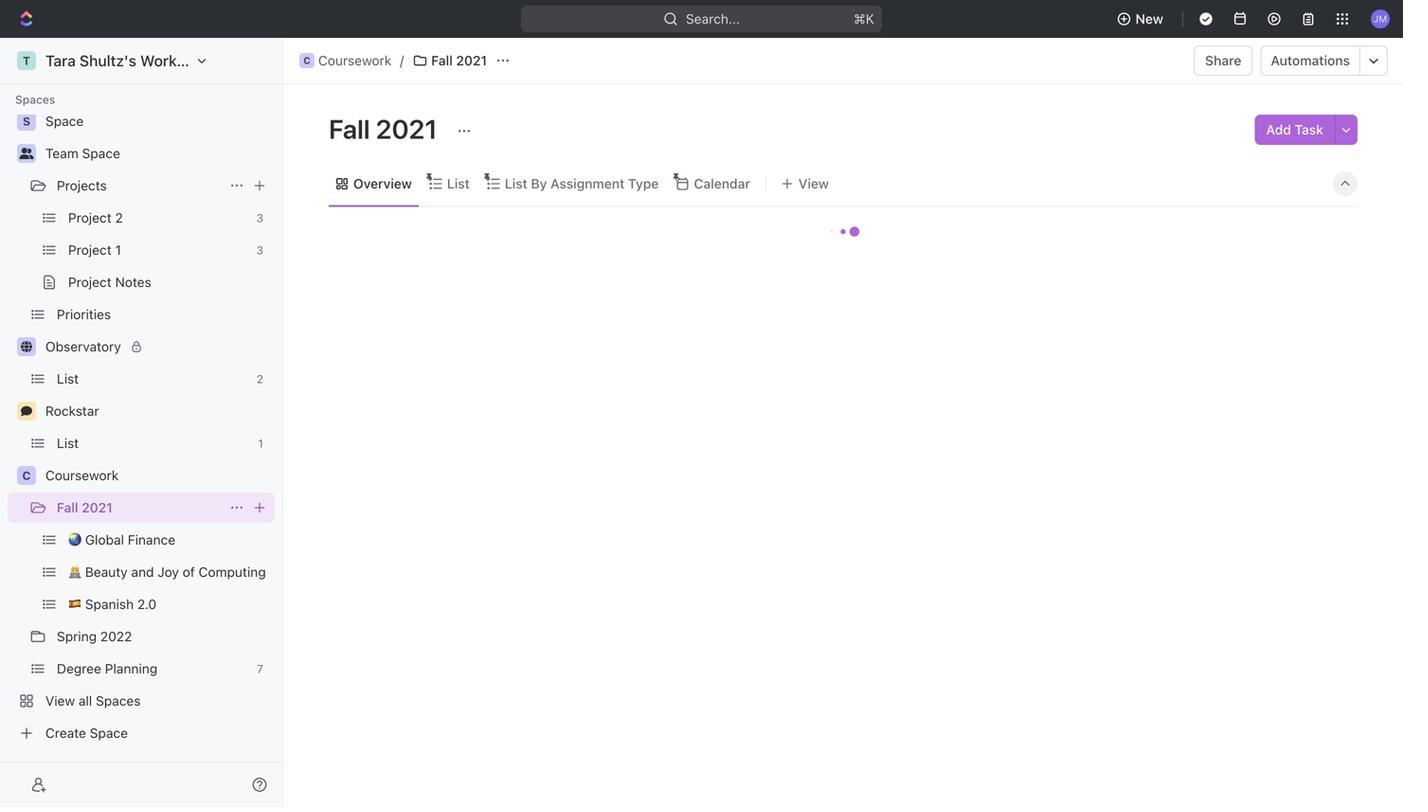 Task type: describe. For each thing, give the bounding box(es) containing it.
view all spaces link
[[8, 686, 271, 717]]

of
[[183, 564, 195, 580]]

projects
[[57, 178, 107, 193]]

type
[[628, 176, 659, 191]]

overview link
[[350, 171, 412, 197]]

t
[[23, 54, 30, 67]]

team
[[45, 146, 78, 161]]

add task button
[[1255, 115, 1336, 145]]

comment image
[[21, 406, 32, 417]]

1 horizontal spatial 1
[[258, 437, 264, 450]]

add task
[[1267, 122, 1324, 137]]

👨‍💻 beauty and joy of computing link
[[68, 557, 271, 588]]

coursework inside 'link'
[[45, 468, 119, 483]]

add
[[1267, 122, 1292, 137]]

🇪🇸 spanish 2.0 link
[[68, 590, 271, 620]]

automations button
[[1262, 46, 1360, 75]]

sidebar navigation
[[0, 38, 287, 808]]

project 1
[[68, 242, 121, 258]]

1 vertical spatial 2021
[[376, 113, 438, 145]]

project for project notes
[[68, 274, 112, 290]]

1 vertical spatial fall 2021
[[329, 113, 443, 145]]

projects link
[[57, 171, 222, 201]]

priorities link
[[57, 300, 271, 330]]

share button
[[1194, 45, 1254, 76]]

space link
[[45, 106, 271, 136]]

computing
[[199, 564, 266, 580]]

all
[[79, 693, 92, 709]]

team space
[[45, 146, 120, 161]]

create
[[45, 726, 86, 741]]

0 vertical spatial coursework, , element
[[300, 53, 315, 68]]

3 for 1
[[256, 244, 264, 257]]

0 vertical spatial 2
[[115, 210, 123, 226]]

project for project 2
[[68, 210, 112, 226]]

spring
[[57, 629, 97, 645]]

⌘k
[[854, 11, 875, 27]]

project notes link
[[68, 267, 271, 298]]

1 vertical spatial fall
[[329, 113, 370, 145]]

🇪🇸 spanish 2.0
[[68, 597, 157, 612]]

overview
[[354, 176, 412, 191]]

planning
[[105, 661, 158, 677]]

view for view
[[799, 176, 829, 191]]

c for c coursework /
[[304, 55, 311, 66]]

0 vertical spatial fall 2021 link
[[408, 49, 492, 72]]

c coursework /
[[304, 53, 404, 68]]

shultz's
[[80, 52, 136, 70]]

list by assignment type
[[505, 176, 659, 191]]

calendar
[[694, 176, 751, 191]]

fall 2021 inside sidebar navigation
[[57, 500, 113, 516]]

new button
[[1110, 4, 1175, 34]]

global
[[85, 532, 124, 548]]

view for view all spaces
[[45, 693, 75, 709]]

finance
[[128, 532, 175, 548]]

🌏
[[68, 532, 82, 548]]

view all spaces
[[45, 693, 141, 709]]

list for list link corresponding to 2
[[57, 371, 79, 387]]

👨‍💻
[[68, 564, 82, 580]]

task
[[1295, 122, 1324, 137]]

1 vertical spatial fall 2021 link
[[57, 493, 222, 523]]

/
[[400, 53, 404, 68]]

fall inside sidebar navigation
[[57, 500, 78, 516]]

create space
[[45, 726, 128, 741]]

rockstar link
[[45, 396, 271, 427]]

0 vertical spatial fall
[[432, 53, 453, 68]]

2.0
[[137, 597, 157, 612]]

view button
[[774, 171, 836, 197]]

tara shultz's workspace, , element
[[17, 51, 36, 70]]

3 for 2
[[256, 211, 264, 225]]

spaces inside "link"
[[96, 693, 141, 709]]

s
[[23, 115, 30, 128]]



Task type: locate. For each thing, give the bounding box(es) containing it.
globe image
[[21, 341, 32, 353]]

1 horizontal spatial coursework, , element
[[300, 53, 315, 68]]

1 horizontal spatial fall 2021 link
[[408, 49, 492, 72]]

0 horizontal spatial spaces
[[15, 93, 55, 106]]

fall 2021 up overview
[[329, 113, 443, 145]]

2
[[115, 210, 123, 226], [257, 373, 264, 386]]

2021
[[456, 53, 487, 68], [376, 113, 438, 145], [82, 500, 113, 516]]

👨‍💻 beauty and joy of computing
[[68, 564, 266, 580]]

view inside "link"
[[45, 693, 75, 709]]

space, , element
[[17, 112, 36, 131]]

2 project from the top
[[68, 242, 112, 258]]

2 vertical spatial space
[[90, 726, 128, 741]]

list by assignment type link
[[501, 171, 659, 197]]

user group image
[[19, 148, 34, 159]]

1 horizontal spatial coursework
[[318, 53, 392, 68]]

list link for 1
[[57, 428, 251, 459]]

1 vertical spatial 2
[[257, 373, 264, 386]]

1 vertical spatial 1
[[258, 437, 264, 450]]

space up team
[[45, 113, 84, 129]]

view left all at the left of the page
[[45, 693, 75, 709]]

view button
[[774, 162, 836, 206]]

2 horizontal spatial fall
[[432, 53, 453, 68]]

0 vertical spatial c
[[304, 55, 311, 66]]

automations
[[1272, 53, 1351, 68]]

0 horizontal spatial coursework
[[45, 468, 119, 483]]

3
[[256, 211, 264, 225], [256, 244, 264, 257]]

0 horizontal spatial c
[[22, 469, 31, 482]]

c
[[304, 55, 311, 66], [22, 469, 31, 482]]

new
[[1136, 11, 1164, 27]]

list link down the rockstar link
[[57, 428, 251, 459]]

fall 2021
[[432, 53, 487, 68], [329, 113, 443, 145], [57, 500, 113, 516]]

list down rockstar
[[57, 436, 79, 451]]

project 2 link
[[68, 203, 249, 233]]

view inside button
[[799, 176, 829, 191]]

2 vertical spatial list link
[[57, 428, 251, 459]]

spaces up space, , element
[[15, 93, 55, 106]]

2 3 from the top
[[256, 244, 264, 257]]

fall 2021 up 🌏 on the bottom
[[57, 500, 113, 516]]

space for team
[[82, 146, 120, 161]]

list link down observatory link
[[57, 364, 249, 394]]

0 horizontal spatial 2
[[115, 210, 123, 226]]

coursework, , element
[[300, 53, 315, 68], [17, 466, 36, 485]]

1 vertical spatial list link
[[57, 364, 249, 394]]

1
[[115, 242, 121, 258], [258, 437, 264, 450]]

project down project 1
[[68, 274, 112, 290]]

view right calendar
[[799, 176, 829, 191]]

rockstar
[[45, 403, 99, 419]]

1 horizontal spatial view
[[799, 176, 829, 191]]

view
[[799, 176, 829, 191], [45, 693, 75, 709]]

fall up 🌏 on the bottom
[[57, 500, 78, 516]]

project up project 1
[[68, 210, 112, 226]]

space for create
[[90, 726, 128, 741]]

fall up overview link
[[329, 113, 370, 145]]

1 3 from the top
[[256, 211, 264, 225]]

by
[[531, 176, 547, 191]]

jm
[[1374, 13, 1388, 24]]

fall
[[432, 53, 453, 68], [329, 113, 370, 145], [57, 500, 78, 516]]

0 vertical spatial view
[[799, 176, 829, 191]]

2021 up global
[[82, 500, 113, 516]]

fall right /
[[432, 53, 453, 68]]

list for the top list link
[[447, 176, 470, 191]]

1 vertical spatial project
[[68, 242, 112, 258]]

tree inside sidebar navigation
[[8, 74, 275, 749]]

list right overview
[[447, 176, 470, 191]]

7
[[257, 663, 264, 676]]

0 vertical spatial fall 2021
[[432, 53, 487, 68]]

1 project from the top
[[68, 210, 112, 226]]

tree containing space
[[8, 74, 275, 749]]

degree
[[57, 661, 101, 677]]

0 horizontal spatial view
[[45, 693, 75, 709]]

project notes
[[68, 274, 151, 290]]

calendar link
[[690, 171, 751, 197]]

1 horizontal spatial c
[[304, 55, 311, 66]]

2 horizontal spatial 2021
[[456, 53, 487, 68]]

0 vertical spatial 3
[[256, 211, 264, 225]]

0 vertical spatial 1
[[115, 242, 121, 258]]

search...
[[686, 11, 740, 27]]

fall 2021 right /
[[432, 53, 487, 68]]

1 horizontal spatial 2
[[257, 373, 264, 386]]

project inside "link"
[[68, 274, 112, 290]]

1 vertical spatial coursework
[[45, 468, 119, 483]]

list up rockstar
[[57, 371, 79, 387]]

project for project 1
[[68, 242, 112, 258]]

1 horizontal spatial 2021
[[376, 113, 438, 145]]

3 project from the top
[[68, 274, 112, 290]]

spaces
[[15, 93, 55, 106], [96, 693, 141, 709]]

list
[[447, 176, 470, 191], [505, 176, 528, 191], [57, 371, 79, 387], [57, 436, 79, 451]]

c inside the c coursework /
[[304, 55, 311, 66]]

0 horizontal spatial coursework, , element
[[17, 466, 36, 485]]

0 vertical spatial project
[[68, 210, 112, 226]]

2 vertical spatial project
[[68, 274, 112, 290]]

team space link
[[45, 138, 271, 169]]

0 vertical spatial 2021
[[456, 53, 487, 68]]

1 vertical spatial c
[[22, 469, 31, 482]]

coursework
[[318, 53, 392, 68], [45, 468, 119, 483]]

priorities
[[57, 307, 111, 322]]

0 vertical spatial space
[[45, 113, 84, 129]]

create space link
[[8, 719, 271, 749]]

list link for 2
[[57, 364, 249, 394]]

c inside tree
[[22, 469, 31, 482]]

spring 2022
[[57, 629, 132, 645]]

🇪🇸
[[68, 597, 82, 612]]

tara
[[45, 52, 76, 70]]

1 horizontal spatial spaces
[[96, 693, 141, 709]]

0 vertical spatial spaces
[[15, 93, 55, 106]]

c for c
[[22, 469, 31, 482]]

project 2
[[68, 210, 123, 226]]

1 vertical spatial space
[[82, 146, 120, 161]]

fall 2021 link up finance
[[57, 493, 222, 523]]

beauty
[[85, 564, 128, 580]]

space down view all spaces
[[90, 726, 128, 741]]

joy
[[158, 564, 179, 580]]

tara shultz's workspace
[[45, 52, 219, 70]]

coursework left /
[[318, 53, 392, 68]]

1 horizontal spatial fall
[[329, 113, 370, 145]]

tree
[[8, 74, 275, 749]]

degree planning link
[[57, 654, 249, 684]]

0 horizontal spatial 1
[[115, 242, 121, 258]]

space
[[45, 113, 84, 129], [82, 146, 120, 161], [90, 726, 128, 741]]

space up projects on the left of the page
[[82, 146, 120, 161]]

fall 2021 link
[[408, 49, 492, 72], [57, 493, 222, 523]]

and
[[131, 564, 154, 580]]

2 vertical spatial fall 2021
[[57, 500, 113, 516]]

🌏 global finance
[[68, 532, 175, 548]]

list for list link for 1
[[57, 436, 79, 451]]

jm button
[[1366, 4, 1396, 34]]

2021 inside sidebar navigation
[[82, 500, 113, 516]]

observatory link
[[45, 332, 271, 362]]

1 vertical spatial coursework, , element
[[17, 466, 36, 485]]

fall 2021 link right /
[[408, 49, 492, 72]]

project
[[68, 210, 112, 226], [68, 242, 112, 258], [68, 274, 112, 290]]

0 vertical spatial list link
[[443, 171, 470, 197]]

project down the project 2
[[68, 242, 112, 258]]

list left by
[[505, 176, 528, 191]]

observatory
[[45, 339, 121, 355]]

0 horizontal spatial 2021
[[82, 500, 113, 516]]

1 vertical spatial spaces
[[96, 693, 141, 709]]

coursework up 🌏 on the bottom
[[45, 468, 119, 483]]

coursework link
[[45, 461, 271, 491]]

spaces right all at the left of the page
[[96, 693, 141, 709]]

spanish
[[85, 597, 134, 612]]

notes
[[115, 274, 151, 290]]

2 vertical spatial 2021
[[82, 500, 113, 516]]

1 vertical spatial view
[[45, 693, 75, 709]]

project 1 link
[[68, 235, 249, 265]]

2021 up overview
[[376, 113, 438, 145]]

spring 2022 link
[[57, 622, 271, 652]]

list link right overview
[[443, 171, 470, 197]]

share
[[1206, 53, 1242, 68]]

0 horizontal spatial fall 2021 link
[[57, 493, 222, 523]]

🌏 global finance link
[[68, 525, 271, 555]]

0 horizontal spatial fall
[[57, 500, 78, 516]]

degree planning
[[57, 661, 158, 677]]

2022
[[100, 629, 132, 645]]

workspace
[[140, 52, 219, 70]]

2021 right /
[[456, 53, 487, 68]]

0 vertical spatial coursework
[[318, 53, 392, 68]]

2 vertical spatial fall
[[57, 500, 78, 516]]

assignment
[[551, 176, 625, 191]]

1 vertical spatial 3
[[256, 244, 264, 257]]



Task type: vqa. For each thing, say whether or not it's contained in the screenshot.
with
no



